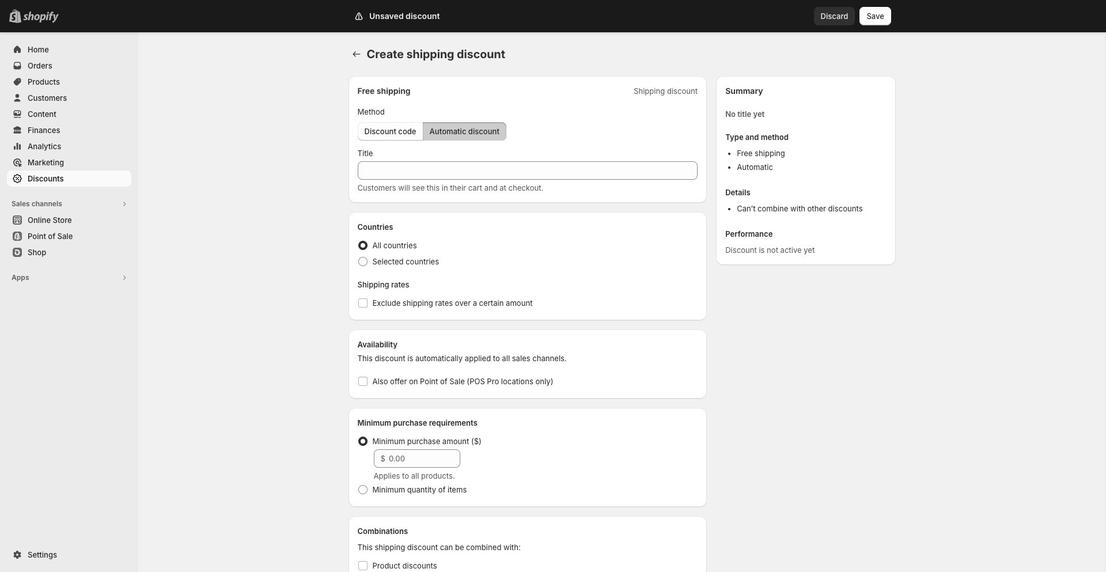 Task type: vqa. For each thing, say whether or not it's contained in the screenshot.
text box
yes



Task type: locate. For each thing, give the bounding box(es) containing it.
shopify image
[[23, 12, 59, 23]]

None text field
[[358, 161, 698, 180]]



Task type: describe. For each thing, give the bounding box(es) containing it.
0.00 text field
[[389, 449, 460, 468]]



